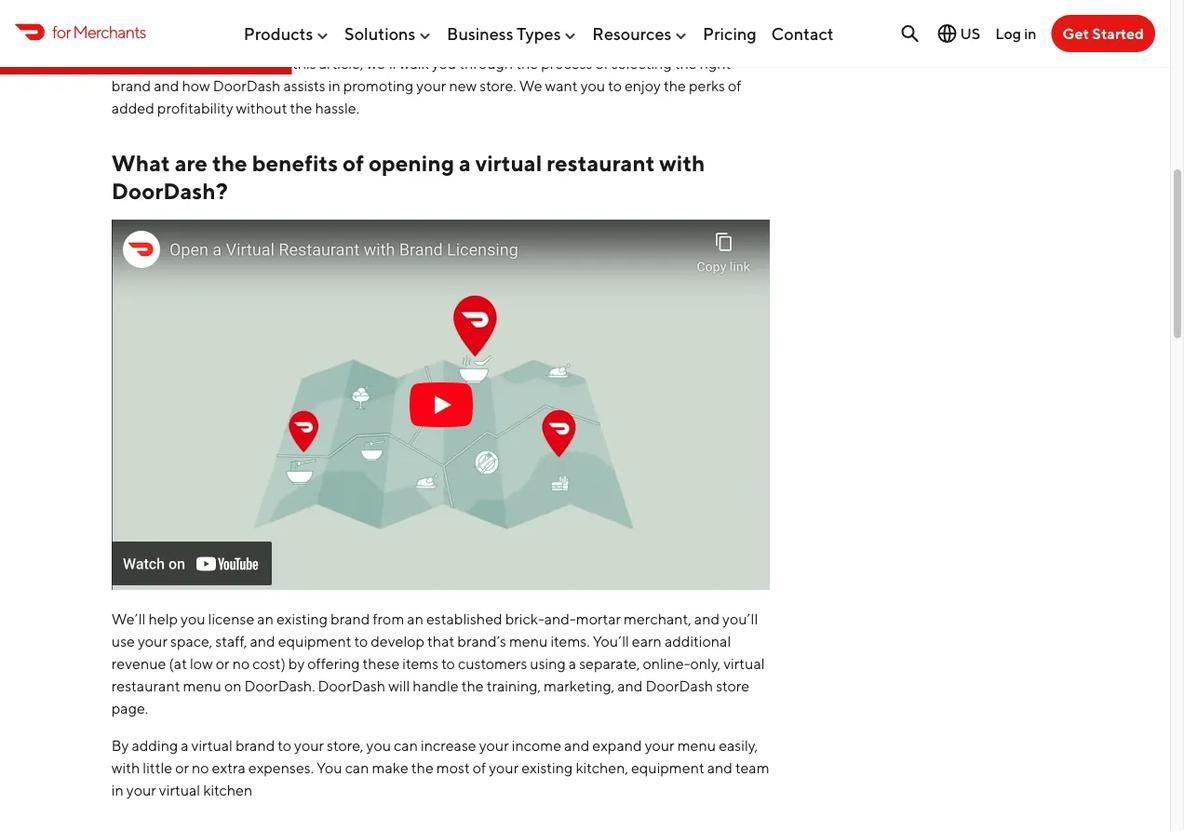 Task type: describe. For each thing, give the bounding box(es) containing it.
marketing,
[[544, 678, 615, 695]]

to left prepare
[[666, 32, 680, 50]]

perks
[[689, 77, 725, 95]]

most
[[436, 760, 470, 777]]

doordash.
[[244, 678, 315, 695]]

we
[[519, 77, 542, 95]]

offering
[[307, 655, 360, 673]]

and down easily,
[[707, 760, 733, 777]]

dishes.
[[228, 55, 274, 72]]

extra inside by adding a virtual brand to your store, you can increase your income and expand your menu easily, with little or no extra expenses. you can make the most of your existing kitchen, equipment and team in your virtual kitchen
[[212, 760, 246, 777]]

add
[[112, 0, 140, 5]]

you down brand
[[404, 10, 429, 28]]

want
[[545, 77, 578, 95]]

doordash?
[[112, 178, 228, 204]]

develop
[[371, 633, 425, 651]]

log
[[995, 24, 1021, 42]]

a inside "what are the benefits of opening a virtual restaurant with doordash?"
[[459, 150, 471, 176]]

the up perks
[[675, 55, 697, 72]]

0 horizontal spatial right
[[646, 0, 678, 5]]

1 vertical spatial own
[[451, 32, 479, 50]]

help
[[148, 611, 178, 628]]

restaurant inside "what are the benefits of opening a virtual restaurant with doordash?"
[[547, 150, 655, 176]]

and up kitchen,
[[564, 737, 589, 755]]

products
[[244, 23, 313, 43]]

and up the additional
[[694, 611, 720, 628]]

solutions link
[[344, 16, 432, 51]]

brand's inside we'll help you license an existing brand from an established brick-and-mortar merchant, and you'll use your space, staff, and equipment to develop that brand's menu items. you'll earn additional revenue (at low or no cost) by offering these items to customers using a separate, online-only, virtual restaurant menu on doordash. doordash will handle the training, marketing, and doordash store page.
[[457, 633, 506, 651]]

business types
[[447, 23, 561, 43]]

you up new
[[432, 55, 456, 72]]

prepare
[[683, 32, 735, 50]]

started
[[1092, 25, 1144, 42]]

walk
[[399, 55, 429, 72]]

you'll inside add an extra source of income by utilizing brand licensing to sell a brand's menu, right from your kitchen and with your own team. we'll guide you through licensing a recognized brand from an established physical merchant. then you'll use your own space, staff, and equipment to prepare that brand's signature dishes. in this article, we'll walk you through the process of selecting the right brand and how doordash assists in promoting your new store. we want you to enjoy the perks of added profitability without the hassle.
[[354, 32, 390, 50]]

by inside we'll help you license an existing brand from an established brick-and-mortar merchant, and you'll use your space, staff, and equipment to develop that brand's menu items. you'll earn additional revenue (at low or no cost) by offering these items to customers using a separate, online-only, virtual restaurant menu on doordash. doordash will handle the training, marketing, and doordash store page.
[[288, 655, 305, 673]]

0 horizontal spatial menu
[[183, 678, 221, 695]]

selecting
[[612, 55, 672, 72]]

virtual down little
[[159, 782, 200, 800]]

an right "license"
[[257, 611, 274, 628]]

in inside add an extra source of income by utilizing brand licensing to sell a brand's menu, right from your kitchen and with your own team. we'll guide you through licensing a recognized brand from an established physical merchant. then you'll use your own space, staff, and equipment to prepare that brand's signature dishes. in this article, we'll walk you through the process of selecting the right brand and how doordash assists in promoting your new store. we want you to enjoy the perks of added profitability without the hassle.
[[328, 77, 340, 95]]

on
[[224, 678, 242, 695]]

globe line image
[[936, 22, 958, 45]]

menu inside by adding a virtual brand to your store, you can increase your income and expand your menu easily, with little or no extra expenses. you can make the most of your existing kitchen, equipment and team in your virtual kitchen
[[677, 737, 716, 755]]

team.
[[287, 10, 324, 28]]

by inside add an extra source of income by utilizing brand licensing to sell a brand's menu, right from your kitchen and with your own team. we'll guide you through licensing a recognized brand from an established physical merchant. then you'll use your own space, staff, and equipment to prepare that brand's signature dishes. in this article, we'll walk you through the process of selecting the right brand and how doordash assists in promoting your new store. we want you to enjoy the perks of added profitability without the hassle.
[[315, 0, 331, 5]]

expenses.
[[248, 760, 314, 777]]

benefits
[[252, 150, 338, 176]]

of right process
[[595, 55, 609, 72]]

licensing
[[489, 10, 547, 28]]

for merchants link
[[15, 19, 146, 44]]

with inside add an extra source of income by utilizing brand licensing to sell a brand's menu, right from your kitchen and with your own team. we'll guide you through licensing a recognized brand from an established physical merchant. then you'll use your own space, staff, and equipment to prepare that brand's signature dishes. in this article, we'll walk you through the process of selecting the right brand and how doordash assists in promoting your new store. we want you to enjoy the perks of added profitability without the hassle.
[[192, 10, 220, 28]]

pricing link
[[703, 16, 757, 51]]

brand up added
[[112, 77, 151, 95]]

types
[[517, 23, 561, 43]]

a right licensing
[[550, 10, 558, 28]]

1 vertical spatial through
[[459, 55, 513, 72]]

merchant.
[[247, 32, 315, 50]]

you'll
[[593, 633, 629, 651]]

established inside we'll help you license an existing brand from an established brick-and-mortar merchant, and you'll use your space, staff, and equipment to develop that brand's menu items. you'll earn additional revenue (at low or no cost) by offering these items to customers using a separate, online-only, virtual restaurant menu on doordash. doordash will handle the training, marketing, and doordash store page.
[[426, 611, 502, 628]]

virtual inside "what are the benefits of opening a virtual restaurant with doordash?"
[[475, 150, 542, 176]]

what
[[112, 150, 170, 176]]

the down assists
[[290, 99, 312, 117]]

kitchen,
[[576, 760, 628, 777]]

0 horizontal spatial own
[[256, 10, 284, 28]]

use inside we'll help you license an existing brand from an established brick-and-mortar merchant, and you'll use your space, staff, and equipment to develop that brand's menu items. you'll earn additional revenue (at low or no cost) by offering these items to customers using a separate, online-only, virtual restaurant menu on doordash. doordash will handle the training, marketing, and doordash store page.
[[112, 633, 135, 651]]

and up cost)
[[250, 633, 275, 651]]

from inside we'll help you license an existing brand from an established brick-and-mortar merchant, and you'll use your space, staff, and equipment to develop that brand's menu items. you'll earn additional revenue (at low or no cost) by offering these items to customers using a separate, online-only, virtual restaurant menu on doordash. doordash will handle the training, marketing, and doordash store page.
[[373, 611, 404, 628]]

the right enjoy
[[664, 77, 686, 95]]

pricing
[[703, 23, 757, 43]]

handle
[[413, 678, 459, 695]]

no inside by adding a virtual brand to your store, you can increase your income and expand your menu easily, with little or no extra expenses. you can make the most of your existing kitchen, equipment and team in your virtual kitchen
[[192, 760, 209, 777]]

solutions
[[344, 23, 415, 43]]

brand inside by adding a virtual brand to your store, you can increase your income and expand your menu easily, with little or no extra expenses. you can make the most of your existing kitchen, equipment and team in your virtual kitchen
[[235, 737, 275, 755]]

to left sell in the top left of the page
[[498, 0, 512, 5]]

extra inside add an extra source of income by utilizing brand licensing to sell a brand's menu, right from your kitchen and with your own team. we'll guide you through licensing a recognized brand from an established physical merchant. then you'll use your own space, staff, and equipment to prepare that brand's signature dishes. in this article, we'll walk you through the process of selecting the right brand and how doordash assists in promoting your new store. we want you to enjoy the perks of added profitability without the hassle.
[[162, 0, 196, 5]]

these
[[363, 655, 400, 673]]

store
[[716, 678, 750, 695]]

profitability
[[157, 99, 233, 117]]

are
[[175, 150, 208, 176]]

that inside add an extra source of income by utilizing brand licensing to sell a brand's menu, right from your kitchen and with your own team. we'll guide you through licensing a recognized brand from an established physical merchant. then you'll use your own space, staff, and equipment to prepare that brand's signature dishes. in this article, we'll walk you through the process of selecting the right brand and how doordash assists in promoting your new store. we want you to enjoy the perks of added profitability without the hassle.
[[738, 32, 765, 50]]

space, inside add an extra source of income by utilizing brand licensing to sell a brand's menu, right from your kitchen and with your own team. we'll guide you through licensing a recognized brand from an established physical merchant. then you'll use your own space, staff, and equipment to prepare that brand's signature dishes. in this article, we'll walk you through the process of selecting the right brand and how doordash assists in promoting your new store. we want you to enjoy the perks of added profitability without the hassle.
[[482, 32, 524, 50]]

to inside by adding a virtual brand to your store, you can increase your income and expand your menu easily, with little or no extra expenses. you can make the most of your existing kitchen, equipment and team in your virtual kitchen
[[278, 737, 291, 755]]

opening
[[369, 150, 454, 176]]

guide
[[364, 10, 402, 28]]

resources
[[592, 23, 671, 43]]

a inside we'll help you license an existing brand from an established brick-and-mortar merchant, and you'll use your space, staff, and equipment to develop that brand's menu items. you'll earn additional revenue (at low or no cost) by offering these items to customers using a separate, online-only, virtual restaurant menu on doordash. doordash will handle the training, marketing, and doordash store page.
[[569, 655, 576, 673]]

what are the benefits of opening a virtual restaurant with doordash?
[[112, 150, 705, 204]]

earn
[[632, 633, 662, 651]]

that inside we'll help you license an existing brand from an established brick-and-mortar merchant, and you'll use your space, staff, and equipment to develop that brand's menu items. you'll earn additional revenue (at low or no cost) by offering these items to customers using a separate, online-only, virtual restaurant menu on doordash. doordash will handle the training, marketing, and doordash store page.
[[427, 633, 455, 651]]

your right increase
[[479, 737, 509, 755]]

source
[[198, 0, 243, 5]]

and up "signature" on the top left
[[164, 10, 189, 28]]

1 horizontal spatial menu
[[509, 633, 548, 651]]

your up walk
[[419, 32, 448, 50]]

business
[[447, 23, 513, 43]]

to up handle
[[441, 655, 455, 673]]

utilizing
[[334, 0, 386, 5]]

your up pricing
[[715, 0, 745, 5]]

equipment inside add an extra source of income by utilizing brand licensing to sell a brand's menu, right from your kitchen and with your own team. we'll guide you through licensing a recognized brand from an established physical merchant. then you'll use your own space, staff, and equipment to prepare that brand's signature dishes. in this article, we'll walk you through the process of selecting the right brand and how doordash assists in promoting your new store. we want you to enjoy the perks of added profitability without the hassle.
[[590, 32, 663, 50]]

menu,
[[602, 0, 644, 5]]

no inside we'll help you license an existing brand from an established brick-and-mortar merchant, and you'll use your space, staff, and equipment to develop that brand's menu items. you'll earn additional revenue (at low or no cost) by offering these items to customers using a separate, online-only, virtual restaurant menu on doordash. doordash will handle the training, marketing, and doordash store page.
[[232, 655, 250, 673]]

increase
[[421, 737, 476, 755]]

0 vertical spatial from
[[680, 0, 712, 5]]

the up the we
[[516, 55, 538, 72]]

virtual inside we'll help you license an existing brand from an established brick-and-mortar merchant, and you'll use your space, staff, and equipment to develop that brand's menu items. you'll earn additional revenue (at low or no cost) by offering these items to customers using a separate, online-only, virtual restaurant menu on doordash. doordash will handle the training, marketing, and doordash store page.
[[724, 655, 765, 673]]

using
[[530, 655, 566, 673]]

use inside add an extra source of income by utilizing brand licensing to sell a brand's menu, right from your kitchen and with your own team. we'll guide you through licensing a recognized brand from an established physical merchant. then you'll use your own space, staff, and equipment to prepare that brand's signature dishes. in this article, we'll walk you through the process of selecting the right brand and how doordash assists in promoting your new store. we want you to enjoy the perks of added profitability without the hassle.
[[392, 32, 416, 50]]

additional
[[665, 633, 731, 651]]

promoting
[[343, 77, 414, 95]]

1 horizontal spatial doordash
[[318, 678, 386, 695]]

training,
[[487, 678, 541, 695]]

us
[[960, 25, 980, 42]]

store.
[[480, 77, 516, 95]]

enjoy
[[625, 77, 661, 95]]

and down separate,
[[617, 678, 643, 695]]

with inside "what are the benefits of opening a virtual restaurant with doordash?"
[[659, 150, 705, 176]]

0 vertical spatial through
[[432, 10, 486, 28]]

and left how
[[154, 77, 179, 95]]

virtual right adding
[[191, 737, 233, 755]]

little
[[143, 760, 172, 777]]

for merchants
[[52, 22, 146, 42]]

items.
[[551, 633, 590, 651]]

you right want
[[581, 77, 605, 95]]

get
[[1063, 25, 1089, 42]]

of inside "what are the benefits of opening a virtual restaurant with doordash?"
[[343, 150, 364, 176]]

team
[[735, 760, 769, 777]]

easily,
[[719, 737, 758, 755]]

brand
[[389, 0, 429, 5]]

license
[[208, 611, 254, 628]]

log in
[[995, 24, 1037, 42]]

for
[[52, 22, 70, 42]]

2 horizontal spatial doordash
[[646, 678, 713, 695]]

your inside we'll help you license an existing brand from an established brick-and-mortar merchant, and you'll use your space, staff, and equipment to develop that brand's menu items. you'll earn additional revenue (at low or no cost) by offering these items to customers using a separate, online-only, virtual restaurant menu on doordash. doordash will handle the training, marketing, and doordash store page.
[[138, 633, 168, 651]]

0 vertical spatial can
[[394, 737, 418, 755]]

separate,
[[579, 655, 640, 673]]

brand inside we'll help you license an existing brand from an established brick-and-mortar merchant, and you'll use your space, staff, and equipment to develop that brand's menu items. you'll earn additional revenue (at low or no cost) by offering these items to customers using a separate, online-only, virtual restaurant menu on doordash. doordash will handle the training, marketing, and doordash store page.
[[331, 611, 370, 628]]

merchants
[[73, 22, 146, 42]]

new
[[449, 77, 477, 95]]

equipment inside we'll help you license an existing brand from an established brick-and-mortar merchant, and you'll use your space, staff, and equipment to develop that brand's menu items. you'll earn additional revenue (at low or no cost) by offering these items to customers using a separate, online-only, virtual restaurant menu on doordash. doordash will handle the training, marketing, and doordash store page.
[[278, 633, 351, 651]]

merchant,
[[624, 611, 691, 628]]

process
[[541, 55, 592, 72]]



Task type: vqa. For each thing, say whether or not it's contained in the screenshot.
INCOME within ADD AN EXTRA SOURCE OF INCOME BY UTILIZING BRAND LICENSING TO SELL A BRAND'S MENU, RIGHT FROM YOUR KITCHEN AND WITH YOUR OWN TEAM. WE'LL GUIDE YOU THROUGH LICENSING A RECOGNIZED BRAND FROM AN ESTABLISHED PHYSICAL MERCHANT. THEN YOU'LL USE YOUR OWN SPACE, STAFF, AND EQUIPMENT TO PREPARE THAT BRAND'S SIGNATURE DISHES. IN THIS ARTICLE, WE'LL WALK YOU THROUGH THE PROCESS OF SELECTING THE RIGHT BRAND AND HOW DOORDASH ASSISTS IN PROMOTING YOUR NEW STORE. WE WANT YOU TO ENJOY THE PERKS OF ADDED PROFITABILITY WITHOUT THE HASSLE.
yes



Task type: locate. For each thing, give the bounding box(es) containing it.
0 horizontal spatial can
[[345, 760, 369, 777]]

we'll help you license an existing brand from an established brick-and-mortar merchant, and you'll use your space, staff, and equipment to develop that brand's menu items. you'll earn additional revenue (at low or no cost) by offering these items to customers using a separate, online-only, virtual restaurant menu on doordash. doordash will handle the training, marketing, and doordash store page.
[[112, 611, 765, 718]]

we'll
[[366, 55, 396, 72]]

you inside by adding a virtual brand to your store, you can increase your income and expand your menu easily, with little or no extra expenses. you can make the most of your existing kitchen, equipment and team in your virtual kitchen
[[366, 737, 391, 755]]

staff, down "license"
[[215, 633, 247, 651]]

restaurant inside we'll help you license an existing brand from an established brick-and-mortar merchant, and you'll use your space, staff, and equipment to develop that brand's menu items. you'll earn additional revenue (at low or no cost) by offering these items to customers using a separate, online-only, virtual restaurant menu on doordash. doordash will handle the training, marketing, and doordash store page.
[[112, 678, 180, 695]]

0 vertical spatial menu
[[509, 633, 548, 651]]

1 vertical spatial restaurant
[[112, 678, 180, 695]]

kitchen
[[112, 10, 161, 28], [203, 782, 253, 800]]

no right little
[[192, 760, 209, 777]]

doordash down online-
[[646, 678, 713, 695]]

of right perks
[[728, 77, 741, 95]]

0 horizontal spatial no
[[192, 760, 209, 777]]

established inside add an extra source of income by utilizing brand licensing to sell a brand's menu, right from your kitchen and with your own team. we'll guide you through licensing a recognized brand from an established physical merchant. then you'll use your own space, staff, and equipment to prepare that brand's signature dishes. in this article, we'll walk you through the process of selecting the right brand and how doordash assists in promoting your new store. we want you to enjoy the perks of added profitability without the hassle.
[[112, 32, 188, 50]]

0 horizontal spatial you'll
[[354, 32, 390, 50]]

0 horizontal spatial extra
[[162, 0, 196, 5]]

1 vertical spatial menu
[[183, 678, 221, 695]]

will
[[388, 678, 410, 695]]

we'll inside we'll help you license an existing brand from an established brick-and-mortar merchant, and you'll use your space, staff, and equipment to develop that brand's menu items. you'll earn additional revenue (at low or no cost) by offering these items to customers using a separate, online-only, virtual restaurant menu on doordash. doordash will handle the training, marketing, and doordash store page.
[[112, 611, 146, 628]]

1 vertical spatial income
[[512, 737, 561, 755]]

0 vertical spatial right
[[646, 0, 678, 5]]

1 horizontal spatial with
[[192, 10, 220, 28]]

0 horizontal spatial or
[[175, 760, 189, 777]]

brick-
[[505, 611, 544, 628]]

store,
[[327, 737, 364, 755]]

menu down low
[[183, 678, 221, 695]]

in up hassle.
[[328, 77, 340, 95]]

you
[[404, 10, 429, 28], [432, 55, 456, 72], [581, 77, 605, 95], [181, 611, 205, 628], [366, 737, 391, 755]]

or inside by adding a virtual brand to your store, you can increase your income and expand your menu easily, with little or no extra expenses. you can make the most of your existing kitchen, equipment and team in your virtual kitchen
[[175, 760, 189, 777]]

0 horizontal spatial space,
[[170, 633, 213, 651]]

equipment up "offering"
[[278, 633, 351, 651]]

use up "revenue"
[[112, 633, 135, 651]]

we'll inside add an extra source of income by utilizing brand licensing to sell a brand's menu, right from your kitchen and with your own team. we'll guide you through licensing a recognized brand from an established physical merchant. then you'll use your own space, staff, and equipment to prepare that brand's signature dishes. in this article, we'll walk you through the process of selecting the right brand and how doordash assists in promoting your new store. we want you to enjoy the perks of added profitability without the hassle.
[[327, 10, 361, 28]]

resources link
[[592, 16, 688, 51]]

with down perks
[[659, 150, 705, 176]]

established up customers
[[426, 611, 502, 628]]

restaurant down "revenue"
[[112, 678, 180, 695]]

article,
[[319, 55, 363, 72]]

by right cost)
[[288, 655, 305, 673]]

you'll up "we'll"
[[354, 32, 390, 50]]

can down store,
[[345, 760, 369, 777]]

1 vertical spatial by
[[288, 655, 305, 673]]

2 vertical spatial menu
[[677, 737, 716, 755]]

1 horizontal spatial existing
[[521, 760, 573, 777]]

without
[[236, 99, 287, 117]]

1 horizontal spatial own
[[451, 32, 479, 50]]

online-
[[643, 655, 690, 673]]

0 horizontal spatial brand's
[[112, 55, 160, 72]]

your right most
[[489, 760, 519, 777]]

brand
[[638, 10, 677, 28], [112, 77, 151, 95], [331, 611, 370, 628], [235, 737, 275, 755]]

1 horizontal spatial extra
[[212, 760, 246, 777]]

equipment down expand
[[631, 760, 704, 777]]

1 vertical spatial brand's
[[112, 55, 160, 72]]

existing inside by adding a virtual brand to your store, you can increase your income and expand your menu easily, with little or no extra expenses. you can make the most of your existing kitchen, equipment and team in your virtual kitchen
[[521, 760, 573, 777]]

income inside add an extra source of income by utilizing brand licensing to sell a brand's menu, right from your kitchen and with your own team. we'll guide you through licensing a recognized brand from an established physical merchant. then you'll use your own space, staff, and equipment to prepare that brand's signature dishes. in this article, we'll walk you through the process of selecting the right brand and how doordash assists in promoting your new store. we want you to enjoy the perks of added profitability without the hassle.
[[262, 0, 312, 5]]

a right the opening
[[459, 150, 471, 176]]

0 vertical spatial established
[[112, 32, 188, 50]]

by adding a virtual brand to your store, you can increase your income and expand your menu easily, with little or no extra expenses. you can make the most of your existing kitchen, equipment and team in your virtual kitchen
[[112, 737, 769, 800]]

0 vertical spatial own
[[256, 10, 284, 28]]

an
[[143, 0, 159, 5], [715, 10, 731, 28], [257, 611, 274, 628], [407, 611, 423, 628]]

1 vertical spatial can
[[345, 760, 369, 777]]

doordash down "offering"
[[318, 678, 386, 695]]

own up merchant.
[[256, 10, 284, 28]]

0 vertical spatial with
[[192, 10, 220, 28]]

1 vertical spatial staff,
[[215, 633, 247, 651]]

1 horizontal spatial you'll
[[722, 611, 758, 628]]

0 vertical spatial restaurant
[[547, 150, 655, 176]]

kitchen inside by adding a virtual brand to your store, you can increase your income and expand your menu easily, with little or no extra expenses. you can make the most of your existing kitchen, equipment and team in your virtual kitchen
[[203, 782, 253, 800]]

you inside we'll help you license an existing brand from an established brick-and-mortar merchant, and you'll use your space, staff, and equipment to develop that brand's menu items. you'll earn additional revenue (at low or no cost) by offering these items to customers using a separate, online-only, virtual restaurant menu on doordash. doordash will handle the training, marketing, and doordash store page.
[[181, 611, 205, 628]]

we'll left the help
[[112, 611, 146, 628]]

through
[[432, 10, 486, 28], [459, 55, 513, 72]]

1 horizontal spatial no
[[232, 655, 250, 673]]

recognized
[[561, 10, 635, 28]]

right down prepare
[[700, 55, 731, 72]]

1 horizontal spatial right
[[700, 55, 731, 72]]

space, down licensing
[[482, 32, 524, 50]]

business types link
[[447, 16, 578, 51]]

staff, inside add an extra source of income by utilizing brand licensing to sell a brand's menu, right from your kitchen and with your own team. we'll guide you through licensing a recognized brand from an established physical merchant. then you'll use your own space, staff, and equipment to prepare that brand's signature dishes. in this article, we'll walk you through the process of selecting the right brand and how doordash assists in promoting your new store. we want you to enjoy the perks of added profitability without the hassle.
[[527, 32, 559, 50]]

a right adding
[[181, 737, 189, 755]]

in
[[277, 55, 289, 72]]

and
[[164, 10, 189, 28], [562, 32, 587, 50], [154, 77, 179, 95], [694, 611, 720, 628], [250, 633, 275, 651], [617, 678, 643, 695], [564, 737, 589, 755], [707, 760, 733, 777]]

get started button
[[1051, 15, 1155, 52]]

your
[[715, 0, 745, 5], [223, 10, 253, 28], [419, 32, 448, 50], [416, 77, 446, 95], [138, 633, 168, 651], [294, 737, 324, 755], [479, 737, 509, 755], [645, 737, 675, 755], [489, 760, 519, 777], [126, 782, 156, 800]]

1 horizontal spatial kitchen
[[203, 782, 253, 800]]

and-
[[544, 611, 576, 628]]

2 vertical spatial with
[[112, 760, 140, 777]]

or inside we'll help you license an existing brand from an established brick-and-mortar merchant, and you'll use your space, staff, and equipment to develop that brand's menu items. you'll earn additional revenue (at low or no cost) by offering these items to customers using a separate, online-only, virtual restaurant menu on doordash. doordash will handle the training, marketing, and doordash store page.
[[216, 655, 230, 673]]

with
[[192, 10, 220, 28], [659, 150, 705, 176], [112, 760, 140, 777]]

equipment up the selecting
[[590, 32, 663, 50]]

a down the items.
[[569, 655, 576, 673]]

space, inside we'll help you license an existing brand from an established brick-and-mortar merchant, and you'll use your space, staff, and equipment to develop that brand's menu items. you'll earn additional revenue (at low or no cost) by offering these items to customers using a separate, online-only, virtual restaurant menu on doordash. doordash will handle the training, marketing, and doordash store page.
[[170, 633, 213, 651]]

you up make
[[366, 737, 391, 755]]

space, up low
[[170, 633, 213, 651]]

0 horizontal spatial that
[[427, 633, 455, 651]]

brand's down the merchants on the left top of the page
[[112, 55, 160, 72]]

physical
[[190, 32, 244, 50]]

customers
[[458, 655, 527, 673]]

log in link
[[995, 24, 1037, 42]]

0 vertical spatial extra
[[162, 0, 196, 5]]

in down by
[[112, 782, 124, 800]]

kitchen inside add an extra source of income by utilizing brand licensing to sell a brand's menu, right from your kitchen and with your own team. we'll guide you through licensing a recognized brand from an established physical merchant. then you'll use your own space, staff, and equipment to prepare that brand's signature dishes. in this article, we'll walk you through the process of selecting the right brand and how doordash assists in promoting your new store. we want you to enjoy the perks of added profitability without the hassle.
[[112, 10, 161, 28]]

2 vertical spatial in
[[112, 782, 124, 800]]

2 horizontal spatial in
[[1024, 24, 1037, 42]]

or right little
[[175, 760, 189, 777]]

equipment
[[590, 32, 663, 50], [278, 633, 351, 651], [631, 760, 704, 777]]

brand's
[[550, 0, 599, 5], [112, 55, 160, 72], [457, 633, 506, 651]]

to left enjoy
[[608, 77, 622, 95]]

we'll
[[327, 10, 361, 28], [112, 611, 146, 628]]

existing
[[276, 611, 328, 628], [521, 760, 573, 777]]

an up develop
[[407, 611, 423, 628]]

a right sell in the top left of the page
[[539, 0, 547, 5]]

0 vertical spatial brand's
[[550, 0, 599, 5]]

income inside by adding a virtual brand to your store, you can increase your income and expand your menu easily, with little or no extra expenses. you can make the most of your existing kitchen, equipment and team in your virtual kitchen
[[512, 737, 561, 755]]

items
[[402, 655, 439, 673]]

2 horizontal spatial brand's
[[550, 0, 599, 5]]

only,
[[690, 655, 721, 673]]

1 horizontal spatial brand's
[[457, 633, 506, 651]]

or
[[216, 655, 230, 673], [175, 760, 189, 777]]

in
[[1024, 24, 1037, 42], [328, 77, 340, 95], [112, 782, 124, 800]]

income up team.
[[262, 0, 312, 5]]

sell
[[515, 0, 537, 5]]

of down hassle.
[[343, 150, 364, 176]]

doordash inside add an extra source of income by utilizing brand licensing to sell a brand's menu, right from your kitchen and with your own team. we'll guide you through licensing a recognized brand from an established physical merchant. then you'll use your own space, staff, and equipment to prepare that brand's signature dishes. in this article, we'll walk you through the process of selecting the right brand and how doordash assists in promoting your new store. we want you to enjoy the perks of added profitability without the hassle.
[[213, 77, 281, 95]]

0 horizontal spatial kitchen
[[112, 10, 161, 28]]

income down training,
[[512, 737, 561, 755]]

1 horizontal spatial use
[[392, 32, 416, 50]]

0 horizontal spatial established
[[112, 32, 188, 50]]

staff, inside we'll help you license an existing brand from an established brick-and-mortar merchant, and you'll use your space, staff, and equipment to develop that brand's menu items. you'll earn additional revenue (at low or no cost) by offering these items to customers using a separate, online-only, virtual restaurant menu on doordash. doordash will handle the training, marketing, and doordash store page.
[[215, 633, 247, 651]]

2 horizontal spatial menu
[[677, 737, 716, 755]]

in inside by adding a virtual brand to your store, you can increase your income and expand your menu easily, with little or no extra expenses. you can make the most of your existing kitchen, equipment and team in your virtual kitchen
[[112, 782, 124, 800]]

menu down brick- at the left of page
[[509, 633, 548, 651]]

0 vertical spatial by
[[315, 0, 331, 5]]

1 horizontal spatial in
[[328, 77, 340, 95]]

brand down menu,
[[638, 10, 677, 28]]

0 vertical spatial space,
[[482, 32, 524, 50]]

or right low
[[216, 655, 230, 673]]

equipment inside by adding a virtual brand to your store, you can increase your income and expand your menu easily, with little or no extra expenses. you can make the most of your existing kitchen, equipment and team in your virtual kitchen
[[631, 760, 704, 777]]

your down walk
[[416, 77, 446, 95]]

1 vertical spatial use
[[112, 633, 135, 651]]

with down by
[[112, 760, 140, 777]]

1 vertical spatial right
[[700, 55, 731, 72]]

0 vertical spatial existing
[[276, 611, 328, 628]]

0 horizontal spatial by
[[288, 655, 305, 673]]

0 vertical spatial no
[[232, 655, 250, 673]]

your right expand
[[645, 737, 675, 755]]

your down source
[[223, 10, 253, 28]]

0 vertical spatial or
[[216, 655, 230, 673]]

0 horizontal spatial in
[[112, 782, 124, 800]]

use
[[392, 32, 416, 50], [112, 633, 135, 651]]

you'll
[[354, 32, 390, 50], [722, 611, 758, 628]]

an up prepare
[[715, 10, 731, 28]]

your down the help
[[138, 633, 168, 651]]

contact
[[771, 23, 834, 43]]

1 horizontal spatial by
[[315, 0, 331, 5]]

1 horizontal spatial income
[[512, 737, 561, 755]]

added
[[112, 99, 154, 117]]

0 horizontal spatial doordash
[[213, 77, 281, 95]]

1 vertical spatial that
[[427, 633, 455, 651]]

a
[[539, 0, 547, 5], [550, 10, 558, 28], [459, 150, 471, 176], [569, 655, 576, 673], [181, 737, 189, 755]]

no
[[232, 655, 250, 673], [192, 760, 209, 777]]

existing inside we'll help you license an existing brand from an established brick-and-mortar merchant, and you'll use your space, staff, and equipment to develop that brand's menu items. you'll earn additional revenue (at low or no cost) by offering these items to customers using a separate, online-only, virtual restaurant menu on doordash. doordash will handle the training, marketing, and doordash store page.
[[276, 611, 328, 628]]

0 horizontal spatial staff,
[[215, 633, 247, 651]]

a inside by adding a virtual brand to your store, you can increase your income and expand your menu easily, with little or no extra expenses. you can make the most of your existing kitchen, equipment and team in your virtual kitchen
[[181, 737, 189, 755]]

cost)
[[253, 655, 286, 673]]

licensing
[[432, 0, 495, 5]]

0 horizontal spatial we'll
[[112, 611, 146, 628]]

your up you
[[294, 737, 324, 755]]

kitchen down add
[[112, 10, 161, 28]]

own
[[256, 10, 284, 28], [451, 32, 479, 50]]

can up make
[[394, 737, 418, 755]]

the inside "what are the benefits of opening a virtual restaurant with doordash?"
[[212, 150, 247, 176]]

(at
[[169, 655, 187, 673]]

an right add
[[143, 0, 159, 5]]

from
[[680, 0, 712, 5], [680, 10, 712, 28], [373, 611, 404, 628]]

this
[[292, 55, 316, 72]]

add an extra source of income by utilizing brand licensing to sell a brand's menu, right from your kitchen and with your own team. we'll guide you through licensing a recognized brand from an established physical merchant. then you'll use your own space, staff, and equipment to prepare that brand's signature dishes. in this article, we'll walk you through the process of selecting the right brand and how doordash assists in promoting your new store. we want you to enjoy the perks of added profitability without the hassle.
[[112, 0, 765, 117]]

doordash down dishes.
[[213, 77, 281, 95]]

1 vertical spatial with
[[659, 150, 705, 176]]

brand up "offering"
[[331, 611, 370, 628]]

1 horizontal spatial we'll
[[327, 10, 361, 28]]

through up store.
[[459, 55, 513, 72]]

expand
[[592, 737, 642, 755]]

0 vertical spatial use
[[392, 32, 416, 50]]

through down licensing
[[432, 10, 486, 28]]

0 vertical spatial we'll
[[327, 10, 361, 28]]

1 horizontal spatial space,
[[482, 32, 524, 50]]

you right the help
[[181, 611, 205, 628]]

1 vertical spatial or
[[175, 760, 189, 777]]

virtual
[[475, 150, 542, 176], [724, 655, 765, 673], [191, 737, 233, 755], [159, 782, 200, 800]]

1 vertical spatial kitchen
[[203, 782, 253, 800]]

0 vertical spatial income
[[262, 0, 312, 5]]

1 horizontal spatial staff,
[[527, 32, 559, 50]]

1 vertical spatial space,
[[170, 633, 213, 651]]

with inside by adding a virtual brand to your store, you can increase your income and expand your menu easily, with little or no extra expenses. you can make the most of your existing kitchen, equipment and team in your virtual kitchen
[[112, 760, 140, 777]]

to up expenses.
[[278, 737, 291, 755]]

contact link
[[771, 16, 834, 51]]

2 vertical spatial brand's
[[457, 633, 506, 651]]

2 horizontal spatial with
[[659, 150, 705, 176]]

virtual down store.
[[475, 150, 542, 176]]

1 vertical spatial equipment
[[278, 633, 351, 651]]

then
[[317, 32, 351, 50]]

the inside we'll help you license an existing brand from an established brick-and-mortar merchant, and you'll use your space, staff, and equipment to develop that brand's menu items. you'll earn additional revenue (at low or no cost) by offering these items to customers using a separate, online-only, virtual restaurant menu on doordash. doordash will handle the training, marketing, and doordash store page.
[[461, 678, 484, 695]]

low
[[190, 655, 213, 673]]

assists
[[283, 77, 326, 95]]

1 vertical spatial we'll
[[112, 611, 146, 628]]

with down source
[[192, 10, 220, 28]]

staff, up process
[[527, 32, 559, 50]]

right up the resources link
[[646, 0, 678, 5]]

the
[[516, 55, 538, 72], [675, 55, 697, 72], [664, 77, 686, 95], [290, 99, 312, 117], [212, 150, 247, 176], [461, 678, 484, 695], [411, 760, 434, 777]]

by
[[315, 0, 331, 5], [288, 655, 305, 673]]

0 horizontal spatial income
[[262, 0, 312, 5]]

1 horizontal spatial established
[[426, 611, 502, 628]]

the right are
[[212, 150, 247, 176]]

existing left kitchen,
[[521, 760, 573, 777]]

by up team.
[[315, 0, 331, 5]]

mortar
[[576, 611, 621, 628]]

of right most
[[473, 760, 486, 777]]

you'll inside we'll help you license an existing brand from an established brick-and-mortar merchant, and you'll use your space, staff, and equipment to develop that brand's menu items. you'll earn additional revenue (at low or no cost) by offering these items to customers using a separate, online-only, virtual restaurant menu on doordash. doordash will handle the training, marketing, and doordash store page.
[[722, 611, 758, 628]]

2 vertical spatial equipment
[[631, 760, 704, 777]]

own down licensing
[[451, 32, 479, 50]]

1 vertical spatial no
[[192, 760, 209, 777]]

and up process
[[562, 32, 587, 50]]

how
[[182, 77, 210, 95]]

in right log
[[1024, 24, 1037, 42]]

0 horizontal spatial with
[[112, 760, 140, 777]]

extra left source
[[162, 0, 196, 5]]

of right source
[[246, 0, 259, 5]]

1 horizontal spatial restaurant
[[547, 150, 655, 176]]

0 horizontal spatial existing
[[276, 611, 328, 628]]

make
[[372, 760, 408, 777]]

established
[[112, 32, 188, 50], [426, 611, 502, 628]]

the left most
[[411, 760, 434, 777]]

the inside by adding a virtual brand to your store, you can increase your income and expand your menu easily, with little or no extra expenses. you can make the most of your existing kitchen, equipment and team in your virtual kitchen
[[411, 760, 434, 777]]

hassle.
[[315, 99, 359, 117]]

of inside by adding a virtual brand to your store, you can increase your income and expand your menu easily, with little or no extra expenses. you can make the most of your existing kitchen, equipment and team in your virtual kitchen
[[473, 760, 486, 777]]

0 vertical spatial in
[[1024, 24, 1037, 42]]

that right prepare
[[738, 32, 765, 50]]

signature
[[163, 55, 226, 72]]

to up "these"
[[354, 633, 368, 651]]

kitchen down expenses.
[[203, 782, 253, 800]]

1 vertical spatial existing
[[521, 760, 573, 777]]

0 vertical spatial equipment
[[590, 32, 663, 50]]

get started
[[1063, 25, 1144, 42]]

your down little
[[126, 782, 156, 800]]

1 vertical spatial you'll
[[722, 611, 758, 628]]

products link
[[244, 16, 330, 51]]

1 vertical spatial extra
[[212, 760, 246, 777]]

0 vertical spatial kitchen
[[112, 10, 161, 28]]

you
[[317, 760, 342, 777]]

extra left expenses.
[[212, 760, 246, 777]]

virtual up store
[[724, 655, 765, 673]]

0 vertical spatial that
[[738, 32, 765, 50]]

0 horizontal spatial use
[[112, 633, 135, 651]]

0 horizontal spatial restaurant
[[112, 678, 180, 695]]

the down customers
[[461, 678, 484, 695]]

restaurant down want
[[547, 150, 655, 176]]

1 horizontal spatial that
[[738, 32, 765, 50]]

established down add
[[112, 32, 188, 50]]

page.
[[112, 700, 148, 718]]

2 vertical spatial from
[[373, 611, 404, 628]]

1 vertical spatial from
[[680, 10, 712, 28]]

1 horizontal spatial or
[[216, 655, 230, 673]]



